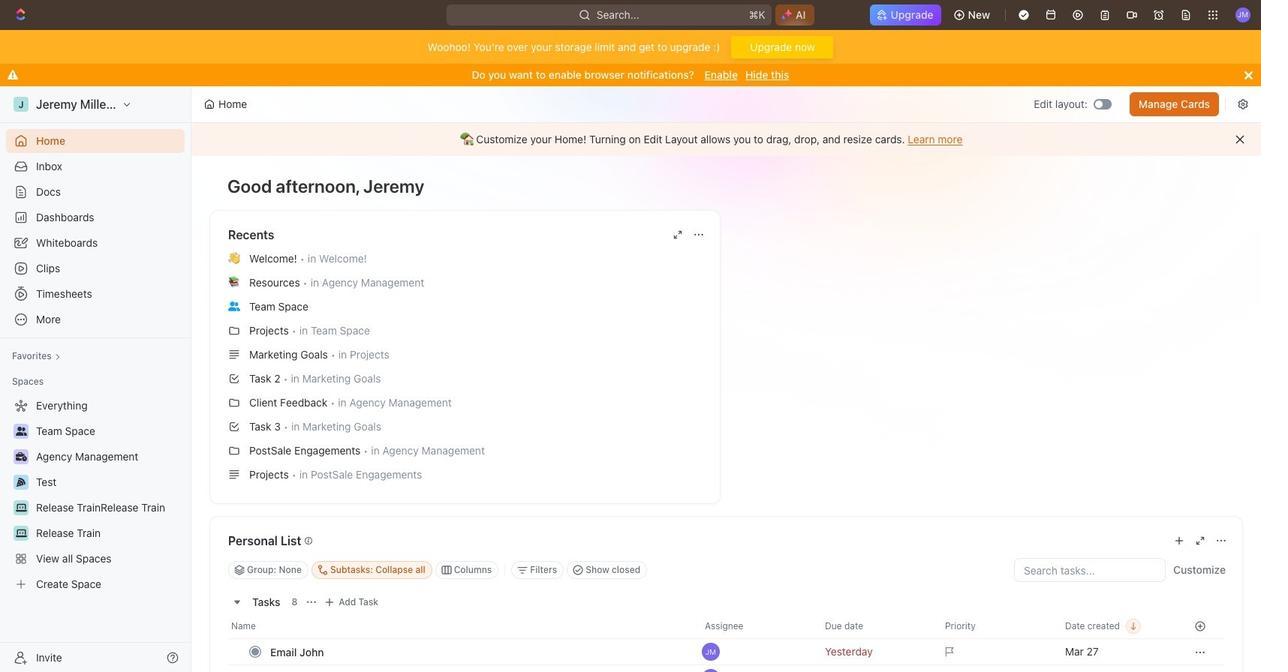 Task type: describe. For each thing, give the bounding box(es) containing it.
sidebar navigation
[[0, 86, 194, 673]]

tree inside sidebar navigation
[[6, 394, 185, 597]]

Search tasks... text field
[[1015, 559, 1165, 582]]

2 laptop code image from the top
[[15, 529, 27, 538]]



Task type: locate. For each thing, give the bounding box(es) containing it.
business time image
[[15, 453, 27, 462]]

user group image
[[15, 427, 27, 436]]

0 vertical spatial laptop code image
[[15, 504, 27, 513]]

1 laptop code image from the top
[[15, 504, 27, 513]]

laptop code image
[[15, 504, 27, 513], [15, 529, 27, 538]]

tree
[[6, 394, 185, 597]]

pizza slice image
[[17, 478, 26, 487]]

jeremy miller's workspace, , element
[[14, 97, 29, 112]]

alert
[[191, 123, 1261, 156]]

set priority image
[[936, 639, 1056, 666]]

user group image
[[228, 302, 240, 311]]

1 vertical spatial laptop code image
[[15, 529, 27, 538]]



Task type: vqa. For each thing, say whether or not it's contained in the screenshot.
Jeremy Miller's Workspace, , ELEMENT
yes



